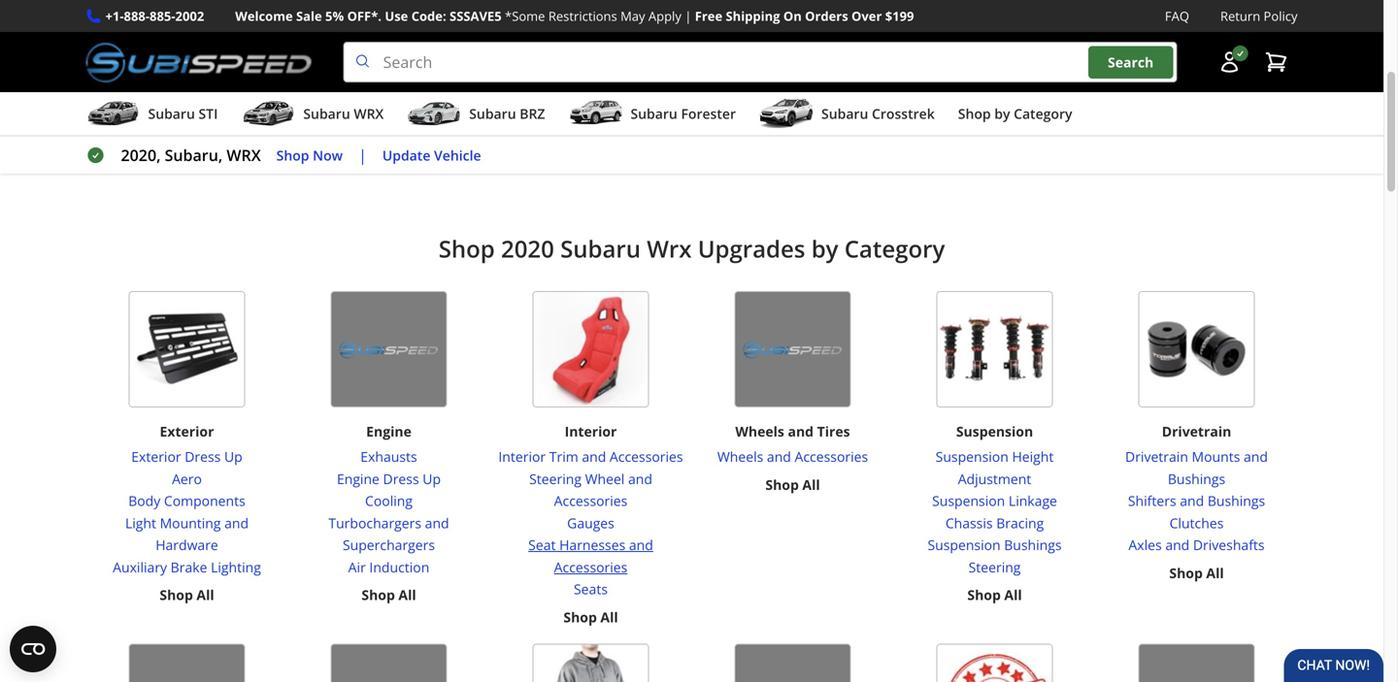 Task type: locate. For each thing, give the bounding box(es) containing it.
shop all link
[[766, 474, 820, 496], [1170, 563, 1224, 585], [160, 585, 214, 607], [362, 585, 416, 607], [968, 585, 1022, 607], [564, 607, 618, 629]]

|
[[685, 7, 692, 25], [358, 145, 367, 166]]

shop all link down auxiliary brake lighting link
[[160, 585, 214, 607]]

1 horizontal spatial steering
[[969, 558, 1021, 577]]

0 horizontal spatial steering
[[529, 470, 582, 488]]

shop now link
[[276, 144, 343, 167]]

1 vertical spatial dress
[[383, 470, 419, 488]]

exterior up aero
[[131, 448, 181, 466]]

1 vertical spatial |
[[358, 145, 367, 166]]

0 horizontal spatial dress
[[185, 448, 221, 466]]

shop down axles and driveshafts link
[[1170, 564, 1203, 583]]

0 horizontal spatial by
[[812, 233, 839, 265]]

dress up aero
[[185, 448, 221, 466]]

subaru inside dropdown button
[[148, 105, 195, 123]]

all down seats link
[[601, 608, 618, 627]]

0 vertical spatial wrx
[[354, 105, 384, 123]]

code:
[[412, 7, 446, 25]]

bushings up driveshafts
[[1208, 492, 1266, 511]]

shop left 2020
[[439, 233, 495, 265]]

exterior exterior dress up aero body components light mounting and hardware auxiliary brake lighting shop all
[[113, 423, 261, 605]]

free
[[695, 7, 723, 25]]

seats link
[[498, 579, 684, 601]]

subaru sti
[[148, 105, 218, 123]]

up inside engine exhausts engine dress up cooling turbochargers and superchargers air induction shop all
[[423, 470, 441, 488]]

return policy link
[[1221, 6, 1298, 26]]

1 vertical spatial exterior
[[131, 448, 181, 466]]

subaru for subaru crosstrek
[[822, 105, 869, 123]]

shop all link down wheels and accessories link
[[766, 474, 820, 496]]

accessories up wheel
[[610, 448, 683, 466]]

wrx inside dropdown button
[[354, 105, 384, 123]]

now
[[313, 146, 343, 164]]

wheels and tires image image
[[735, 292, 851, 408]]

0 vertical spatial up
[[224, 448, 243, 466]]

dress inside exterior exterior dress up aero body components light mounting and hardware auxiliary brake lighting shop all
[[185, 448, 221, 466]]

*some restrictions may apply | free shipping on orders over $199
[[505, 7, 914, 25]]

hardware
[[156, 536, 218, 555]]

wrx
[[647, 233, 692, 265]]

1 vertical spatial interior
[[499, 448, 546, 466]]

wheels
[[736, 423, 785, 441], [718, 448, 764, 466]]

all
[[803, 476, 820, 494], [1207, 564, 1224, 583], [197, 586, 214, 605], [399, 586, 416, 605], [1005, 586, 1022, 605], [601, 608, 618, 627]]

shop inside shop by category dropdown button
[[958, 105, 991, 123]]

steering down trim on the left of the page
[[529, 470, 582, 488]]

driveshafts
[[1194, 536, 1265, 555]]

crosstrek
[[872, 105, 935, 123]]

turbochargers
[[329, 514, 422, 533]]

drivetrain up shifters
[[1126, 448, 1189, 466]]

subaru crosstrek
[[822, 105, 935, 123]]

all inside suspension suspension height adjustment suspension linkage chassis bracing suspension bushings steering shop all
[[1005, 586, 1022, 605]]

gauges link
[[498, 513, 684, 535]]

subaru inside 'dropdown button'
[[469, 105, 516, 123]]

return policy
[[1221, 7, 1298, 25]]

wrx down the 'a subaru wrx thumbnail image'
[[227, 145, 261, 166]]

exterior up exterior dress up link at the left
[[160, 423, 214, 441]]

dress
[[185, 448, 221, 466], [383, 470, 419, 488]]

suspension up chassis on the right
[[933, 492, 1006, 511]]

up up aero link
[[224, 448, 243, 466]]

accessories up seats
[[554, 558, 628, 577]]

by inside dropdown button
[[995, 105, 1011, 123]]

welcome
[[235, 7, 293, 25]]

exhausts
[[361, 448, 417, 466]]

bushings down bracing in the right of the page
[[1005, 536, 1062, 555]]

0 horizontal spatial interior
[[499, 448, 546, 466]]

vehicle
[[434, 146, 481, 164]]

light mounting and hardware link
[[94, 513, 280, 557]]

steering down suspension bushings link
[[969, 558, 1021, 577]]

interior up the interior trim and accessories link
[[565, 423, 617, 441]]

subaru forester
[[631, 105, 736, 123]]

accessories
[[610, 448, 683, 466], [795, 448, 868, 466], [554, 492, 628, 511], [554, 558, 628, 577]]

engine
[[366, 423, 412, 441], [337, 470, 380, 488]]

light
[[125, 514, 156, 533]]

1 vertical spatial wrx
[[227, 145, 261, 166]]

axles and driveshafts link
[[1104, 535, 1290, 557]]

a subaru brz thumbnail image image
[[407, 99, 462, 128]]

and
[[788, 423, 814, 441], [582, 448, 606, 466], [767, 448, 791, 466], [1244, 448, 1268, 466], [628, 470, 653, 488], [1180, 492, 1205, 511], [224, 514, 249, 533], [425, 514, 449, 533], [629, 536, 654, 555], [1166, 536, 1190, 555]]

steering inside the interior interior trim and accessories steering wheel and accessories gauges seat harnesses and accessories seats shop all
[[529, 470, 582, 488]]

wheels and accessories link
[[718, 446, 868, 469]]

over
[[852, 7, 882, 25]]

shop
[[958, 105, 991, 123], [276, 146, 309, 164], [439, 233, 495, 265], [766, 476, 799, 494], [1170, 564, 1203, 583], [160, 586, 193, 605], [362, 586, 395, 605], [968, 586, 1001, 605], [564, 608, 597, 627]]

search button
[[1089, 46, 1174, 79]]

shop all link down air induction link
[[362, 585, 416, 607]]

5%
[[325, 7, 344, 25]]

all down steering link
[[1005, 586, 1022, 605]]

all inside the wheels and tires wheels and accessories shop all
[[803, 476, 820, 494]]

shop down auxiliary brake lighting link
[[160, 586, 193, 605]]

all inside exterior exterior dress up aero body components light mounting and hardware auxiliary brake lighting shop all
[[197, 586, 214, 605]]

apply
[[649, 7, 682, 25]]

2 vertical spatial bushings
[[1005, 536, 1062, 555]]

shop inside engine exhausts engine dress up cooling turbochargers and superchargers air induction shop all
[[362, 586, 395, 605]]

1 horizontal spatial up
[[423, 470, 441, 488]]

wheels and tires wheels and accessories shop all
[[718, 423, 868, 494]]

update vehicle
[[383, 146, 481, 164]]

policy
[[1264, 7, 1298, 25]]

1 horizontal spatial dress
[[383, 470, 419, 488]]

subaru for subaru forester
[[631, 105, 678, 123]]

1 horizontal spatial wrx
[[354, 105, 384, 123]]

shop down air induction link
[[362, 586, 395, 605]]

subaru for subaru wrx
[[303, 105, 350, 123]]

subaru right a subaru crosstrek thumbnail image
[[822, 105, 869, 123]]

1 vertical spatial up
[[423, 470, 441, 488]]

seat
[[529, 536, 556, 555]]

0 vertical spatial by
[[995, 105, 1011, 123]]

accessories down tires
[[795, 448, 868, 466]]

shop all link down seats link
[[564, 607, 618, 629]]

subaru for subaru sti
[[148, 105, 195, 123]]

mounts
[[1192, 448, 1241, 466]]

a subaru wrx thumbnail image image
[[241, 99, 296, 128]]

suspension bushings link
[[902, 535, 1088, 557]]

interior left trim on the left of the page
[[499, 448, 546, 466]]

chassis bracing link
[[902, 513, 1088, 535]]

0 vertical spatial engine
[[366, 423, 412, 441]]

subaru left the brz on the top of the page
[[469, 105, 516, 123]]

and inside engine exhausts engine dress up cooling turbochargers and superchargers air induction shop all
[[425, 514, 449, 533]]

0 horizontal spatial category
[[845, 233, 945, 265]]

shop left now
[[276, 146, 309, 164]]

0 vertical spatial steering
[[529, 470, 582, 488]]

subaru crosstrek button
[[760, 96, 935, 135]]

0 vertical spatial dress
[[185, 448, 221, 466]]

0 vertical spatial category
[[1014, 105, 1073, 123]]

dress inside engine exhausts engine dress up cooling turbochargers and superchargers air induction shop all
[[383, 470, 419, 488]]

shop down seats link
[[564, 608, 597, 627]]

up down exhausts link
[[423, 470, 441, 488]]

shop down wheels and accessories link
[[766, 476, 799, 494]]

engine down exhausts link
[[337, 470, 380, 488]]

all down brake
[[197, 586, 214, 605]]

shifters and bushings link
[[1104, 491, 1290, 513]]

0 horizontal spatial up
[[224, 448, 243, 466]]

air
[[348, 558, 366, 577]]

drivetrain up mounts
[[1162, 423, 1232, 441]]

category inside shop by category dropdown button
[[1014, 105, 1073, 123]]

subaru brz
[[469, 105, 545, 123]]

shop now
[[276, 146, 343, 164]]

on
[[784, 7, 802, 25]]

1 vertical spatial steering
[[969, 558, 1021, 577]]

all down induction
[[399, 586, 416, 605]]

shop by category button
[[958, 96, 1073, 135]]

interior interior trim and accessories steering wheel and accessories gauges seat harnesses and accessories seats shop all
[[499, 423, 683, 627]]

subaru left forester
[[631, 105, 678, 123]]

air induction link
[[296, 557, 482, 579]]

engine up exhausts
[[366, 423, 412, 441]]

drivetrain drivetrain mounts and bushings shifters and bushings clutches axles and driveshafts shop all
[[1126, 423, 1268, 583]]

interior trim and accessories link
[[498, 446, 684, 469]]

0 horizontal spatial wrx
[[227, 145, 261, 166]]

auxiliary
[[113, 558, 167, 577]]

| left free on the top of page
[[685, 7, 692, 25]]

1 horizontal spatial |
[[685, 7, 692, 25]]

+1-
[[105, 7, 124, 25]]

shop all link down axles and driveshafts link
[[1170, 563, 1224, 585]]

0 horizontal spatial |
[[358, 145, 367, 166]]

suspension
[[957, 423, 1034, 441], [936, 448, 1009, 466], [933, 492, 1006, 511], [928, 536, 1001, 555]]

subaru inside "dropdown button"
[[631, 105, 678, 123]]

0 vertical spatial bushings
[[1168, 470, 1226, 488]]

subaru for subaru brz
[[469, 105, 516, 123]]

shop all link down steering link
[[968, 585, 1022, 607]]

dress down exhausts link
[[383, 470, 419, 488]]

shop inside the wheels and tires wheels and accessories shop all
[[766, 476, 799, 494]]

category
[[1014, 105, 1073, 123], [845, 233, 945, 265]]

off*.
[[347, 7, 382, 25]]

1 vertical spatial by
[[812, 233, 839, 265]]

height
[[1013, 448, 1054, 466]]

885-
[[150, 7, 175, 25]]

subaru left sti
[[148, 105, 195, 123]]

1 horizontal spatial category
[[1014, 105, 1073, 123]]

body components link
[[94, 491, 280, 513]]

1 horizontal spatial interior
[[565, 423, 617, 441]]

auxiliary brake lighting link
[[94, 557, 280, 579]]

0 vertical spatial drivetrain
[[1162, 423, 1232, 441]]

exterior
[[160, 423, 214, 441], [131, 448, 181, 466]]

bushings up shifters and bushings link at bottom right
[[1168, 470, 1226, 488]]

wrx up update
[[354, 105, 384, 123]]

shop right the crosstrek
[[958, 105, 991, 123]]

shop by category
[[958, 105, 1073, 123]]

all down driveshafts
[[1207, 564, 1224, 583]]

1 horizontal spatial by
[[995, 105, 1011, 123]]

accessories inside the wheels and tires wheels and accessories shop all
[[795, 448, 868, 466]]

forester
[[681, 105, 736, 123]]

faq link
[[1165, 6, 1190, 26]]

steering
[[529, 470, 582, 488], [969, 558, 1021, 577]]

shop down steering link
[[968, 586, 1001, 605]]

by
[[995, 105, 1011, 123], [812, 233, 839, 265]]

drivetrain mounts and bushings link
[[1104, 446, 1290, 491]]

shop all link for wheels and tires wheels and accessories shop all
[[766, 474, 820, 496]]

subaru wrx
[[303, 105, 384, 123]]

turbochargers and superchargers link
[[296, 513, 482, 557]]

subaru up now
[[303, 105, 350, 123]]

all down wheels and accessories link
[[803, 476, 820, 494]]

up inside exterior exterior dress up aero body components light mounting and hardware auxiliary brake lighting shop all
[[224, 448, 243, 466]]

lighting
[[211, 558, 261, 577]]

engine dress up link
[[296, 469, 482, 491]]

| right now
[[358, 145, 367, 166]]

shifters
[[1129, 492, 1177, 511]]

shop all link for suspension suspension height adjustment suspension linkage chassis bracing suspension bushings steering shop all
[[968, 585, 1022, 607]]

shop inside exterior exterior dress up aero body components light mounting and hardware auxiliary brake lighting shop all
[[160, 586, 193, 605]]

interior image image
[[533, 292, 649, 408]]

subaru forester button
[[569, 96, 736, 135]]

1 vertical spatial drivetrain
[[1126, 448, 1189, 466]]



Task type: describe. For each thing, give the bounding box(es) containing it.
chassis
[[946, 514, 993, 533]]

bushings inside suspension suspension height adjustment suspension linkage chassis bracing suspension bushings steering shop all
[[1005, 536, 1062, 555]]

may
[[621, 7, 645, 25]]

harnesses
[[560, 536, 626, 555]]

0 vertical spatial |
[[685, 7, 692, 25]]

superchargers
[[343, 536, 435, 555]]

steering inside suspension suspension height adjustment suspension linkage chassis bracing suspension bushings steering shop all
[[969, 558, 1021, 577]]

all inside the interior interior trim and accessories steering wheel and accessories gauges seat harnesses and accessories seats shop all
[[601, 608, 618, 627]]

exterior dress up link
[[94, 446, 280, 469]]

shop inside the interior interior trim and accessories steering wheel and accessories gauges seat harnesses and accessories seats shop all
[[564, 608, 597, 627]]

subaru brz button
[[407, 96, 545, 135]]

subaru sti button
[[86, 96, 218, 135]]

suspension up suspension height adjustment link
[[957, 423, 1034, 441]]

steering link
[[902, 557, 1088, 579]]

gauges
[[567, 514, 615, 533]]

steering wheel and accessories link
[[498, 469, 684, 513]]

sale
[[296, 7, 322, 25]]

shop inside suspension suspension height adjustment suspension linkage chassis bracing suspension bushings steering shop all
[[968, 586, 1001, 605]]

subispeed logo image
[[86, 42, 312, 83]]

induction
[[369, 558, 430, 577]]

engine image image
[[331, 292, 447, 408]]

adjustment
[[958, 470, 1032, 488]]

cooling
[[365, 492, 413, 511]]

search
[[1108, 53, 1154, 71]]

upgrades
[[698, 233, 806, 265]]

*some
[[505, 7, 545, 25]]

shop all link for exterior exterior dress up aero body components light mounting and hardware auxiliary brake lighting shop all
[[160, 585, 214, 607]]

search input field
[[343, 42, 1178, 83]]

open widget image
[[10, 626, 56, 673]]

accessories up gauges
[[554, 492, 628, 511]]

body
[[128, 492, 161, 511]]

subaru wrx button
[[241, 96, 384, 135]]

all inside engine exhausts engine dress up cooling turbochargers and superchargers air induction shop all
[[399, 586, 416, 605]]

suspension down chassis on the right
[[928, 536, 1001, 555]]

shop inside shop now link
[[276, 146, 309, 164]]

brz
[[520, 105, 545, 123]]

button image
[[1218, 51, 1242, 74]]

shop all link for drivetrain drivetrain mounts and bushings shifters and bushings clutches axles and driveshafts shop all
[[1170, 563, 1224, 585]]

suspension suspension height adjustment suspension linkage chassis bracing suspension bushings steering shop all
[[928, 423, 1062, 605]]

$199
[[886, 7, 914, 25]]

suspension up adjustment
[[936, 448, 1009, 466]]

2002
[[175, 7, 204, 25]]

shipping
[[726, 7, 780, 25]]

clutches link
[[1104, 513, 1290, 535]]

mounting
[[160, 514, 221, 533]]

0 vertical spatial exterior
[[160, 423, 214, 441]]

exhausts link
[[296, 446, 482, 469]]

suspension linkage link
[[902, 491, 1088, 513]]

1 vertical spatial wheels
[[718, 448, 764, 466]]

a subaru crosstrek thumbnail image image
[[760, 99, 814, 128]]

orders
[[805, 7, 849, 25]]

seat harnesses and accessories link
[[498, 535, 684, 579]]

2020,
[[121, 145, 161, 166]]

subaru left wrx
[[561, 233, 641, 265]]

shop all link for interior interior trim and accessories steering wheel and accessories gauges seat harnesses and accessories seats shop all
[[564, 607, 618, 629]]

drivetrain image image
[[1139, 292, 1255, 408]]

use
[[385, 7, 408, 25]]

suspension image image
[[937, 292, 1053, 408]]

engine exhausts engine dress up cooling turbochargers and superchargers air induction shop all
[[329, 423, 449, 605]]

trim
[[550, 448, 579, 466]]

1 vertical spatial engine
[[337, 470, 380, 488]]

components
[[164, 492, 246, 511]]

welcome sale 5% off*. use code: sssave5
[[235, 7, 502, 25]]

wheel
[[585, 470, 625, 488]]

sti
[[199, 105, 218, 123]]

a subaru forester thumbnail image image
[[569, 99, 623, 128]]

0 vertical spatial wheels
[[736, 423, 785, 441]]

shop 2020 subaru wrx upgrades by category
[[439, 233, 945, 265]]

tires
[[817, 423, 850, 441]]

cooling link
[[296, 491, 482, 513]]

+1-888-885-2002
[[105, 7, 204, 25]]

clutches
[[1170, 514, 1224, 533]]

update vehicle button
[[383, 144, 481, 167]]

1 vertical spatial category
[[845, 233, 945, 265]]

shop all link for engine exhausts engine dress up cooling turbochargers and superchargers air induction shop all
[[362, 585, 416, 607]]

888-
[[124, 7, 150, 25]]

brake
[[171, 558, 207, 577]]

update
[[383, 146, 431, 164]]

return
[[1221, 7, 1261, 25]]

linkage
[[1009, 492, 1058, 511]]

axles
[[1129, 536, 1162, 555]]

bracing
[[997, 514, 1044, 533]]

aero
[[172, 470, 202, 488]]

2020, subaru, wrx
[[121, 145, 261, 166]]

all inside 'drivetrain drivetrain mounts and bushings shifters and bushings clutches axles and driveshafts shop all'
[[1207, 564, 1224, 583]]

aero link
[[94, 469, 280, 491]]

sssave5
[[450, 7, 502, 25]]

1 vertical spatial bushings
[[1208, 492, 1266, 511]]

subaru,
[[165, 145, 223, 166]]

and inside exterior exterior dress up aero body components light mounting and hardware auxiliary brake lighting shop all
[[224, 514, 249, 533]]

a subaru sti thumbnail image image
[[86, 99, 140, 128]]

faq
[[1165, 7, 1190, 25]]

suspension height adjustment link
[[902, 446, 1088, 491]]

exterior image image
[[129, 292, 245, 408]]

2020
[[501, 233, 554, 265]]

0 vertical spatial interior
[[565, 423, 617, 441]]

shop inside 'drivetrain drivetrain mounts and bushings shifters and bushings clutches axles and driveshafts shop all'
[[1170, 564, 1203, 583]]



Task type: vqa. For each thing, say whether or not it's contained in the screenshot.
'10' within the 35 In Stock F108S-LC-10 Fumoto Quick Engine Oil Drain Valve - 2015-2022 WRX / 2013+ FR-S / BRZ / 86
no



